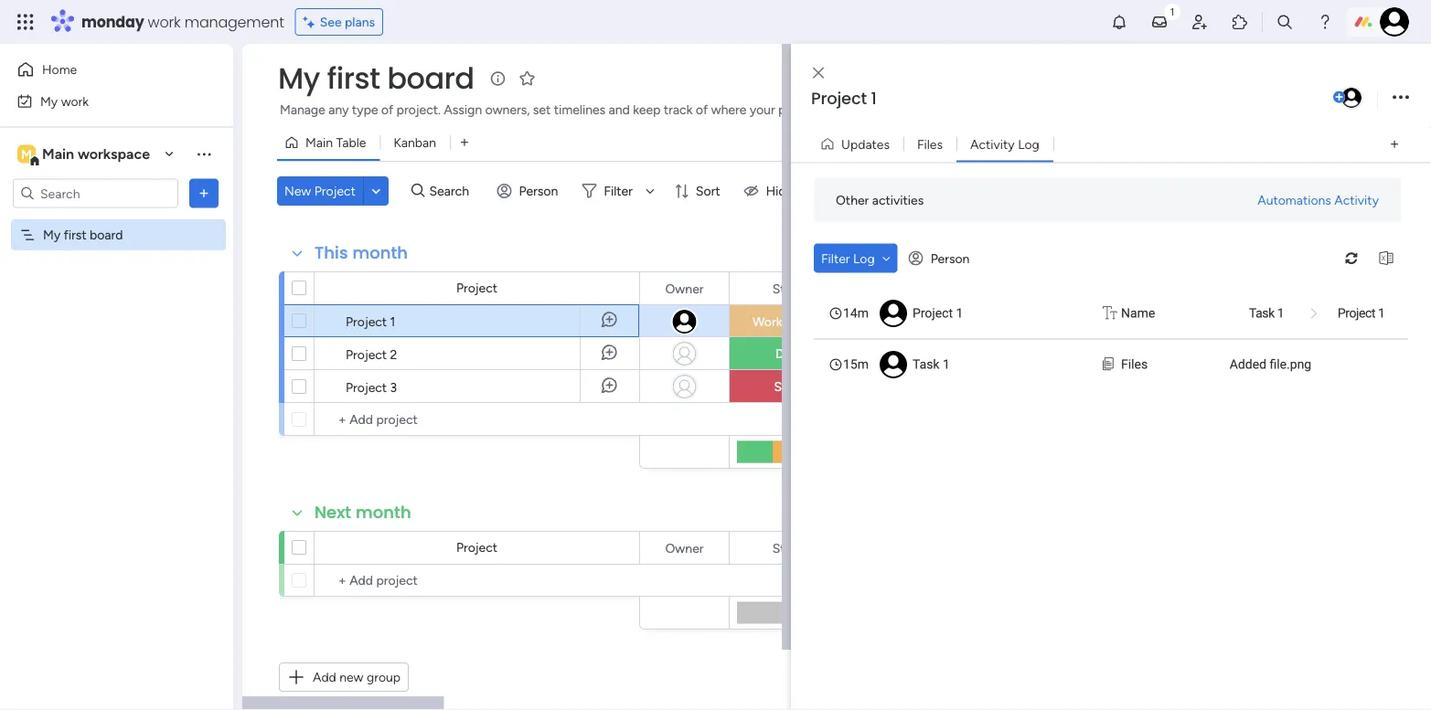 Task type: locate. For each thing, give the bounding box(es) containing it.
log left angle down icon
[[854, 251, 875, 266]]

Next month field
[[310, 501, 416, 525]]

task 1
[[1250, 306, 1285, 321], [913, 357, 950, 372]]

john smith image
[[1381, 7, 1410, 37], [1340, 86, 1364, 110]]

sort button
[[667, 177, 732, 206]]

board up 'project.'
[[387, 58, 474, 99]]

0 horizontal spatial john smith image
[[1340, 86, 1364, 110]]

activity log button
[[957, 129, 1054, 159]]

project 1 down close icon
[[811, 87, 877, 110]]

name
[[1122, 306, 1156, 321]]

options image right dapulse addbtn image
[[1393, 86, 1410, 110]]

My first board field
[[274, 58, 479, 99]]

first
[[327, 58, 380, 99], [64, 227, 87, 243]]

0 vertical spatial filter
[[604, 183, 633, 199]]

workspace options image
[[195, 145, 213, 163]]

0 horizontal spatial files
[[918, 136, 943, 152]]

1 vertical spatial board
[[90, 227, 123, 243]]

1 horizontal spatial person
[[931, 251, 970, 266]]

0 vertical spatial person
[[519, 183, 558, 199]]

1 horizontal spatial my first board
[[278, 58, 474, 99]]

1 vertical spatial task 1
[[913, 357, 950, 372]]

group
[[367, 670, 401, 686]]

1 horizontal spatial task
[[1250, 306, 1275, 321]]

of
[[381, 102, 394, 118], [696, 102, 708, 118]]

0 horizontal spatial log
[[854, 251, 875, 266]]

1 horizontal spatial work
[[148, 11, 181, 32]]

1 horizontal spatial main
[[306, 135, 333, 150]]

0 horizontal spatial task
[[913, 357, 940, 372]]

manage any type of project. assign owners, set timelines and keep track of where your project stands. button
[[277, 99, 892, 121]]

owner
[[666, 281, 704, 296], [666, 541, 704, 556]]

search everything image
[[1276, 13, 1295, 31]]

automations activity
[[1258, 192, 1380, 208]]

my up manage
[[278, 58, 320, 99]]

1 horizontal spatial john smith image
[[1381, 7, 1410, 37]]

filter left angle down icon
[[822, 251, 850, 266]]

0 horizontal spatial board
[[90, 227, 123, 243]]

new
[[285, 183, 311, 199]]

option
[[0, 219, 233, 222]]

0 vertical spatial files
[[918, 136, 943, 152]]

0 horizontal spatial of
[[381, 102, 394, 118]]

angle down image
[[882, 252, 891, 265]]

0 horizontal spatial first
[[64, 227, 87, 243]]

project 2
[[346, 347, 397, 362]]

Search field
[[425, 178, 480, 204]]

table
[[336, 135, 366, 150]]

main inside button
[[306, 135, 333, 150]]

see plans
[[320, 14, 375, 30]]

1 vertical spatial task
[[913, 357, 940, 372]]

list box
[[814, 288, 1409, 390]]

3
[[390, 380, 397, 395]]

person
[[519, 183, 558, 199], [931, 251, 970, 266]]

None field
[[768, 279, 814, 299], [768, 538, 814, 559], [768, 279, 814, 299], [768, 538, 814, 559]]

+ Add project text field
[[324, 570, 467, 592]]

activity up refresh image
[[1335, 192, 1380, 208]]

project inside button
[[314, 183, 356, 199]]

2
[[390, 347, 397, 362]]

filter
[[604, 183, 633, 199], [822, 251, 850, 266]]

add view image
[[461, 136, 468, 149], [1391, 137, 1399, 151]]

person button
[[490, 177, 569, 206], [902, 244, 981, 273]]

files up the 'activities'
[[918, 136, 943, 152]]

0 vertical spatial month
[[353, 242, 408, 265]]

log down project 1 field
[[1018, 136, 1040, 152]]

my first board down search in workspace 'field'
[[43, 227, 123, 243]]

0 vertical spatial owner field
[[661, 279, 709, 299]]

manage any type of project. assign owners, set timelines and keep track of where your project stands.
[[280, 102, 864, 118]]

keep
[[633, 102, 661, 118]]

person button right search field
[[490, 177, 569, 206]]

person left filter popup button
[[519, 183, 558, 199]]

1 horizontal spatial filter
[[822, 251, 850, 266]]

added
[[1230, 357, 1267, 372]]

month right 'this'
[[353, 242, 408, 265]]

work
[[148, 11, 181, 32], [61, 93, 89, 109]]

project 1 inside field
[[811, 87, 877, 110]]

month inside field
[[353, 242, 408, 265]]

my down the home
[[40, 93, 58, 109]]

1 vertical spatial work
[[61, 93, 89, 109]]

1 inside project 1 field
[[871, 87, 877, 110]]

0 vertical spatial owner
[[666, 281, 704, 296]]

task 1 up added file.png at bottom
[[1250, 306, 1285, 321]]

1 horizontal spatial first
[[327, 58, 380, 99]]

board down search in workspace 'field'
[[90, 227, 123, 243]]

project.
[[397, 102, 441, 118]]

filter button
[[575, 177, 661, 206]]

assign
[[444, 102, 482, 118]]

stands.
[[823, 102, 864, 118]]

1 owner field from the top
[[661, 279, 709, 299]]

my first board list box
[[0, 216, 233, 498]]

options image
[[1393, 86, 1410, 110], [195, 184, 213, 203]]

0 vertical spatial person button
[[490, 177, 569, 206]]

help image
[[1316, 13, 1335, 31]]

filter left arrow down icon
[[604, 183, 633, 199]]

work right monday
[[148, 11, 181, 32]]

0 vertical spatial work
[[148, 11, 181, 32]]

Owner field
[[661, 279, 709, 299], [661, 538, 709, 559]]

0 horizontal spatial activity
[[971, 136, 1015, 152]]

activity right files button
[[971, 136, 1015, 152]]

Search in workspace field
[[38, 183, 153, 204]]

person right angle down icon
[[931, 251, 970, 266]]

of right track
[[696, 102, 708, 118]]

my
[[278, 58, 320, 99], [40, 93, 58, 109], [43, 227, 61, 243]]

1 horizontal spatial task 1
[[1250, 306, 1285, 321]]

1 horizontal spatial options image
[[1393, 86, 1410, 110]]

new project button
[[277, 177, 363, 206]]

first up 'type'
[[327, 58, 380, 99]]

work down the home
[[61, 93, 89, 109]]

1 vertical spatial options image
[[195, 184, 213, 203]]

project 1
[[811, 87, 877, 110], [913, 306, 964, 321], [1338, 306, 1386, 321], [346, 314, 396, 329]]

activity log
[[971, 136, 1040, 152]]

task 1 right 15m
[[913, 357, 950, 372]]

person button right angle down icon
[[902, 244, 981, 273]]

task right 15m
[[913, 357, 940, 372]]

files button
[[904, 129, 957, 159]]

0 horizontal spatial options image
[[195, 184, 213, 203]]

this
[[315, 242, 348, 265]]

task
[[1250, 306, 1275, 321], [913, 357, 940, 372]]

files
[[918, 136, 943, 152], [1122, 357, 1148, 372]]

plans
[[345, 14, 375, 30]]

filter inside popup button
[[604, 183, 633, 199]]

1 of from the left
[[381, 102, 394, 118]]

workspace selection element
[[17, 143, 153, 167]]

dapulse text column image
[[1103, 304, 1118, 323]]

file.png
[[1270, 357, 1312, 372]]

month right next
[[356, 501, 411, 525]]

new project
[[285, 183, 356, 199]]

files right v2 file column 'image'
[[1122, 357, 1148, 372]]

1 horizontal spatial board
[[387, 58, 474, 99]]

my first board
[[278, 58, 474, 99], [43, 227, 123, 243]]

1 vertical spatial filter
[[822, 251, 850, 266]]

0 vertical spatial options image
[[1393, 86, 1410, 110]]

+ Add project text field
[[324, 409, 467, 431]]

of right 'type'
[[381, 102, 394, 118]]

0 horizontal spatial my first board
[[43, 227, 123, 243]]

invite members image
[[1191, 13, 1209, 31]]

1 horizontal spatial person button
[[902, 244, 981, 273]]

export to excel image
[[1372, 252, 1402, 265]]

management
[[185, 11, 284, 32]]

0 horizontal spatial work
[[61, 93, 89, 109]]

main for main workspace
[[42, 145, 74, 163]]

task up added file.png at bottom
[[1250, 306, 1275, 321]]

1 vertical spatial activity
[[1335, 192, 1380, 208]]

filter inside button
[[822, 251, 850, 266]]

1 horizontal spatial activity
[[1335, 192, 1380, 208]]

month for next month
[[356, 501, 411, 525]]

timelines
[[554, 102, 606, 118]]

my first board up 'type'
[[278, 58, 474, 99]]

1
[[871, 87, 877, 110], [957, 306, 964, 321], [1278, 306, 1285, 321], [1379, 306, 1386, 321], [390, 314, 396, 329], [943, 357, 950, 372]]

1 vertical spatial first
[[64, 227, 87, 243]]

0 vertical spatial board
[[387, 58, 474, 99]]

1 image
[[1165, 1, 1181, 21]]

0 horizontal spatial main
[[42, 145, 74, 163]]

log
[[1018, 136, 1040, 152], [854, 251, 875, 266]]

hide
[[766, 183, 793, 199]]

0 vertical spatial log
[[1018, 136, 1040, 152]]

0 vertical spatial task 1
[[1250, 306, 1285, 321]]

0 horizontal spatial filter
[[604, 183, 633, 199]]

1 horizontal spatial of
[[696, 102, 708, 118]]

0 horizontal spatial task 1
[[913, 357, 950, 372]]

first down search in workspace 'field'
[[64, 227, 87, 243]]

workspace
[[78, 145, 150, 163]]

main left table
[[306, 135, 333, 150]]

options image down 'workspace options' image
[[195, 184, 213, 203]]

1 vertical spatial month
[[356, 501, 411, 525]]

0 vertical spatial activity
[[971, 136, 1015, 152]]

main
[[306, 135, 333, 150], [42, 145, 74, 163]]

log for activity log
[[1018, 136, 1040, 152]]

board
[[387, 58, 474, 99], [90, 227, 123, 243]]

add
[[313, 670, 336, 686]]

1 vertical spatial owner
[[666, 541, 704, 556]]

0 vertical spatial john smith image
[[1381, 7, 1410, 37]]

next month
[[315, 501, 411, 525]]

see plans button
[[295, 8, 383, 36]]

1 vertical spatial files
[[1122, 357, 1148, 372]]

activities
[[873, 192, 924, 208]]

14m
[[843, 306, 869, 321]]

my down search in workspace 'field'
[[43, 227, 61, 243]]

main right workspace image
[[42, 145, 74, 163]]

it
[[821, 314, 829, 330]]

1 horizontal spatial log
[[1018, 136, 1040, 152]]

month
[[353, 242, 408, 265], [356, 501, 411, 525]]

work inside my work button
[[61, 93, 89, 109]]

1 vertical spatial my first board
[[43, 227, 123, 243]]

log for filter log
[[854, 251, 875, 266]]

my work
[[40, 93, 89, 109]]

project
[[811, 87, 867, 110], [314, 183, 356, 199], [456, 280, 498, 296], [913, 306, 953, 321], [1338, 306, 1376, 321], [346, 314, 387, 329], [346, 347, 387, 362], [346, 380, 387, 395], [456, 540, 498, 556]]

other activities
[[836, 192, 924, 208]]

1 vertical spatial log
[[854, 251, 875, 266]]

main inside workspace selection element
[[42, 145, 74, 163]]

month inside field
[[356, 501, 411, 525]]

1 vertical spatial owner field
[[661, 538, 709, 559]]

1 vertical spatial person
[[931, 251, 970, 266]]

set
[[533, 102, 551, 118]]

kanban button
[[380, 128, 450, 157]]

home button
[[11, 55, 197, 84]]



Task type: vqa. For each thing, say whether or not it's contained in the screenshot.
Due associated with Next month
no



Task type: describe. For each thing, give the bounding box(es) containing it.
hide button
[[737, 177, 804, 206]]

project 1 right 14m
[[913, 306, 964, 321]]

project 1 down refresh image
[[1338, 306, 1386, 321]]

apps image
[[1231, 13, 1250, 31]]

first inside list box
[[64, 227, 87, 243]]

project 1 up project 2
[[346, 314, 396, 329]]

home
[[42, 62, 77, 77]]

manage
[[280, 102, 326, 118]]

main table
[[306, 135, 366, 150]]

0 vertical spatial task
[[1250, 306, 1275, 321]]

filter log
[[822, 251, 875, 266]]

where
[[711, 102, 747, 118]]

refresh image
[[1338, 252, 1367, 265]]

0 vertical spatial first
[[327, 58, 380, 99]]

my work button
[[11, 86, 197, 116]]

your
[[750, 102, 776, 118]]

and
[[609, 102, 630, 118]]

1 horizontal spatial files
[[1122, 357, 1148, 372]]

main for main table
[[306, 135, 333, 150]]

Project 1 field
[[807, 87, 1330, 111]]

monday
[[81, 11, 144, 32]]

files inside button
[[918, 136, 943, 152]]

project
[[779, 102, 820, 118]]

arrow down image
[[639, 180, 661, 202]]

board inside list box
[[90, 227, 123, 243]]

monday work management
[[81, 11, 284, 32]]

work for monday
[[148, 11, 181, 32]]

filter log button
[[814, 244, 898, 273]]

working
[[753, 314, 800, 330]]

activity inside automations activity button
[[1335, 192, 1380, 208]]

inbox image
[[1151, 13, 1169, 31]]

month for this month
[[353, 242, 408, 265]]

angle down image
[[372, 184, 381, 198]]

next
[[315, 501, 351, 525]]

1 owner from the top
[[666, 281, 704, 296]]

main workspace
[[42, 145, 150, 163]]

This month field
[[310, 242, 413, 265]]

add to favorites image
[[518, 69, 537, 87]]

0 horizontal spatial add view image
[[461, 136, 468, 149]]

show board description image
[[487, 70, 509, 88]]

stuck
[[774, 379, 807, 395]]

2 owner field from the top
[[661, 538, 709, 559]]

v2 search image
[[412, 181, 425, 201]]

new
[[340, 670, 364, 686]]

dapulse addbtn image
[[1334, 91, 1346, 103]]

added file.png
[[1230, 357, 1312, 372]]

2 of from the left
[[696, 102, 708, 118]]

1 vertical spatial john smith image
[[1340, 86, 1364, 110]]

my first board inside list box
[[43, 227, 123, 243]]

add new group
[[313, 670, 401, 686]]

done
[[776, 346, 806, 362]]

updates button
[[813, 129, 904, 159]]

on
[[803, 314, 818, 330]]

updates
[[842, 136, 890, 152]]

my inside list box
[[43, 227, 61, 243]]

other
[[836, 192, 869, 208]]

automations
[[1258, 192, 1332, 208]]

kanban
[[394, 135, 436, 150]]

project 3
[[346, 380, 397, 395]]

sort
[[696, 183, 721, 199]]

0 horizontal spatial person button
[[490, 177, 569, 206]]

notifications image
[[1111, 13, 1129, 31]]

filter for filter log
[[822, 251, 850, 266]]

work for my
[[61, 93, 89, 109]]

add new group button
[[279, 663, 409, 693]]

my inside button
[[40, 93, 58, 109]]

any
[[329, 102, 349, 118]]

track
[[664, 102, 693, 118]]

2 owner from the top
[[666, 541, 704, 556]]

owners,
[[485, 102, 530, 118]]

list box containing 14m
[[814, 288, 1409, 390]]

close image
[[813, 67, 824, 80]]

see
[[320, 14, 342, 30]]

1 vertical spatial person button
[[902, 244, 981, 273]]

0 vertical spatial my first board
[[278, 58, 474, 99]]

1 horizontal spatial add view image
[[1391, 137, 1399, 151]]

this month
[[315, 242, 408, 265]]

project inside field
[[811, 87, 867, 110]]

type
[[352, 102, 378, 118]]

activity inside activity log button
[[971, 136, 1015, 152]]

15m
[[843, 357, 869, 372]]

filter for filter
[[604, 183, 633, 199]]

select product image
[[16, 13, 35, 31]]

workspace image
[[17, 144, 36, 164]]

0 horizontal spatial person
[[519, 183, 558, 199]]

m
[[21, 146, 32, 162]]

automations activity button
[[1251, 185, 1387, 215]]

main table button
[[277, 128, 380, 157]]

working on it
[[753, 314, 829, 330]]

v2 file column image
[[1103, 355, 1114, 375]]



